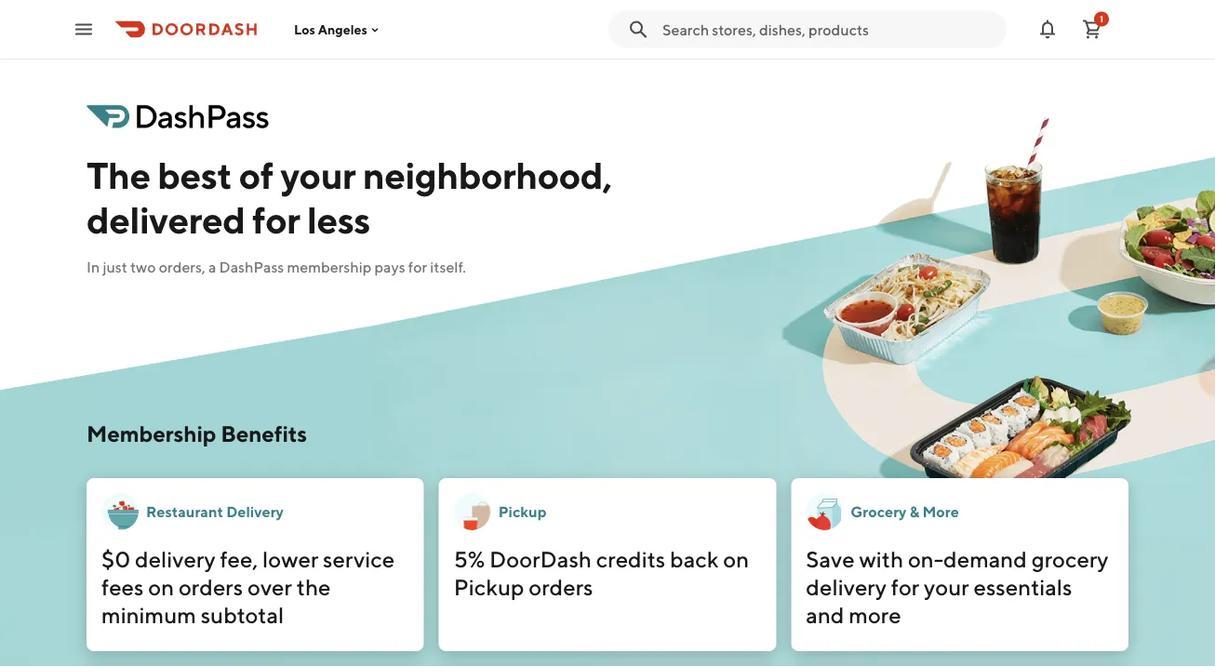 Task type: describe. For each thing, give the bounding box(es) containing it.
delivered
[[87, 197, 245, 242]]

pickup inside 5% doordash credits back on pickup orders
[[454, 574, 524, 600]]

1 horizontal spatial for
[[408, 258, 427, 276]]

restaurant delivery
[[146, 503, 284, 521]]

for for save
[[891, 574, 920, 600]]

and
[[806, 602, 845, 628]]

fee,
[[220, 546, 258, 572]]

los angeles button
[[294, 22, 382, 37]]

on inside 5% doordash credits back on pickup orders
[[723, 546, 749, 572]]

5%
[[454, 546, 485, 572]]

1
[[1100, 13, 1104, 24]]

grocery & more
[[851, 503, 959, 521]]

orders,
[[159, 258, 205, 276]]

$0
[[101, 546, 130, 572]]

doordash
[[490, 546, 592, 572]]

membership benefits
[[87, 420, 307, 447]]

delivery inside $0 delivery fee, lower service fees on orders over the minimum subtotal
[[135, 546, 216, 572]]

Store search: begin typing to search for stores available on DoorDash text field
[[663, 19, 996, 40]]

less
[[307, 197, 370, 242]]

more
[[849, 602, 902, 628]]

$0 delivery fee, lower service fees on orders over the minimum subtotal
[[101, 546, 395, 628]]

a
[[208, 258, 216, 276]]

dashpass
[[219, 258, 284, 276]]

more
[[923, 503, 959, 521]]

membership
[[287, 258, 372, 276]]

pays
[[375, 258, 405, 276]]

in just two orders, a dashpass membership pays for itself.
[[87, 258, 466, 276]]

open menu image
[[73, 18, 95, 40]]

orders inside $0 delivery fee, lower service fees on orders over the minimum subtotal
[[179, 574, 243, 600]]

for for the
[[252, 197, 300, 242]]

restaurant
[[146, 503, 223, 521]]

5% doordash credits back on pickup orders
[[454, 546, 749, 600]]

the best of your neighborhood, delivered for less
[[87, 153, 612, 242]]

your inside the best of your neighborhood, delivered for less
[[281, 153, 356, 197]]



Task type: vqa. For each thing, say whether or not it's contained in the screenshot.
delivery inside "$0 delivery fee, lower service fees on orders over the minimum subtotal"
yes



Task type: locate. For each thing, give the bounding box(es) containing it.
membership
[[87, 420, 216, 447]]

notification bell image
[[1037, 18, 1059, 40]]

best
[[158, 153, 232, 197]]

on
[[723, 546, 749, 572], [148, 574, 174, 600]]

benefits
[[221, 420, 307, 447]]

1 orders from the left
[[179, 574, 243, 600]]

the
[[297, 574, 331, 600]]

0 vertical spatial delivery
[[135, 546, 216, 572]]

los angeles
[[294, 22, 368, 37]]

the
[[87, 153, 151, 197]]

for up in just two orders, a dashpass membership pays for itself.
[[252, 197, 300, 242]]

angeles
[[318, 22, 368, 37]]

your inside "save with on-demand grocery delivery for your essentials and more"
[[924, 574, 969, 600]]

1 items, open order cart image
[[1082, 18, 1104, 40]]

on right back
[[723, 546, 749, 572]]

delivery inside "save with on-demand grocery delivery for your essentials and more"
[[806, 574, 887, 600]]

1 vertical spatial for
[[408, 258, 427, 276]]

2 orders from the left
[[529, 574, 593, 600]]

essentials
[[974, 574, 1073, 600]]

1 vertical spatial pickup
[[454, 574, 524, 600]]

0 horizontal spatial your
[[281, 153, 356, 197]]

lower
[[263, 546, 319, 572]]

back
[[670, 546, 719, 572]]

orders down doordash
[[529, 574, 593, 600]]

on up minimum
[[148, 574, 174, 600]]

0 horizontal spatial for
[[252, 197, 300, 242]]

1 horizontal spatial on
[[723, 546, 749, 572]]

2 vertical spatial for
[[891, 574, 920, 600]]

neighborhood,
[[363, 153, 612, 197]]

1 horizontal spatial delivery
[[806, 574, 887, 600]]

0 vertical spatial on
[[723, 546, 749, 572]]

0 vertical spatial for
[[252, 197, 300, 242]]

delivery down restaurant
[[135, 546, 216, 572]]

demand
[[944, 546, 1027, 572]]

on inside $0 delivery fee, lower service fees on orders over the minimum subtotal
[[148, 574, 174, 600]]

save with on-demand grocery delivery for your essentials and more
[[806, 546, 1109, 628]]

your
[[281, 153, 356, 197], [924, 574, 969, 600]]

for down on-
[[891, 574, 920, 600]]

pickup down 5%
[[454, 574, 524, 600]]

just
[[103, 258, 127, 276]]

in
[[87, 258, 100, 276]]

delivery down save
[[806, 574, 887, 600]]

grocery
[[1032, 546, 1109, 572]]

delivery
[[226, 503, 284, 521]]

two
[[130, 258, 156, 276]]

1 horizontal spatial orders
[[529, 574, 593, 600]]

2 horizontal spatial for
[[891, 574, 920, 600]]

service
[[323, 546, 395, 572]]

orders down fee, on the left of the page
[[179, 574, 243, 600]]

on-
[[908, 546, 944, 572]]

0 vertical spatial pickup
[[499, 503, 547, 521]]

0 horizontal spatial delivery
[[135, 546, 216, 572]]

0 horizontal spatial orders
[[179, 574, 243, 600]]

1 vertical spatial delivery
[[806, 574, 887, 600]]

for inside the best of your neighborhood, delivered for less
[[252, 197, 300, 242]]

los
[[294, 22, 315, 37]]

your down on-
[[924, 574, 969, 600]]

of
[[239, 153, 273, 197]]

save
[[806, 546, 855, 572]]

0 horizontal spatial on
[[148, 574, 174, 600]]

with
[[860, 546, 904, 572]]

orders inside 5% doordash credits back on pickup orders
[[529, 574, 593, 600]]

delivery
[[135, 546, 216, 572], [806, 574, 887, 600]]

credits
[[596, 546, 666, 572]]

pickup
[[499, 503, 547, 521], [454, 574, 524, 600]]

1 vertical spatial your
[[924, 574, 969, 600]]

over
[[248, 574, 292, 600]]

0 vertical spatial your
[[281, 153, 356, 197]]

for
[[252, 197, 300, 242], [408, 258, 427, 276], [891, 574, 920, 600]]

for right pays
[[408, 258, 427, 276]]

1 horizontal spatial your
[[924, 574, 969, 600]]

orders
[[179, 574, 243, 600], [529, 574, 593, 600]]

fees
[[101, 574, 144, 600]]

for inside "save with on-demand grocery delivery for your essentials and more"
[[891, 574, 920, 600]]

1 button
[[1074, 11, 1111, 48]]

subtotal
[[201, 602, 284, 628]]

&
[[910, 503, 920, 521]]

grocery
[[851, 503, 907, 521]]

1 vertical spatial on
[[148, 574, 174, 600]]

itself.
[[430, 258, 466, 276]]

your up the less
[[281, 153, 356, 197]]

pickup up doordash
[[499, 503, 547, 521]]

minimum
[[101, 602, 196, 628]]



